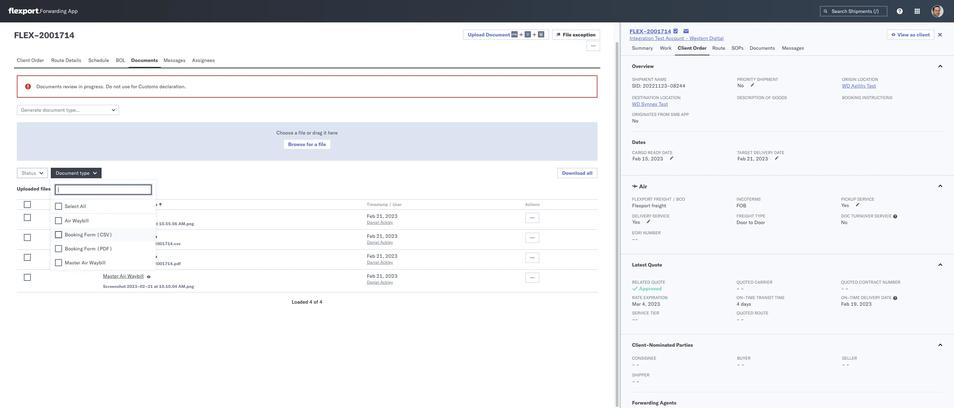 Task type: locate. For each thing, give the bounding box(es) containing it.
2 door from the left
[[755, 219, 765, 226]]

client order down flex
[[17, 57, 44, 63]]

it
[[324, 130, 327, 136]]

declaration.
[[160, 83, 186, 90]]

documents for the right documents button
[[750, 45, 775, 51]]

0 horizontal spatial air waybill
[[65, 218, 89, 224]]

browse for a file button
[[283, 139, 331, 150]]

instructions
[[863, 95, 893, 100]]

1 vertical spatial documents
[[131, 57, 158, 63]]

0 vertical spatial flexport
[[632, 197, 653, 202]]

form up booking form (pdf)
[[84, 232, 96, 238]]

1 vertical spatial no
[[632, 118, 639, 124]]

2 flexport from the top
[[632, 203, 651, 209]]

2 daniel from the top
[[367, 240, 379, 245]]

flex- down screenshot 2023-01-27 at 10.55.56 am.png
[[142, 241, 155, 246]]

1 vertical spatial delivery
[[861, 295, 881, 300]]

document inside 'document type / filename' button
[[103, 202, 124, 207]]

quoted left "contract"
[[841, 280, 858, 285]]

(csv) inside list box
[[97, 232, 112, 238]]

0 vertical spatial file
[[299, 130, 306, 136]]

documents right bol button
[[131, 57, 158, 63]]

client down integration test account - western digital link
[[678, 45, 692, 51]]

wd synnex test link
[[632, 101, 668, 107]]

4 daniel from the top
[[367, 280, 379, 285]]

a right choose
[[295, 130, 297, 136]]

location up wd agility test link
[[858, 77, 879, 82]]

1 horizontal spatial a
[[315, 141, 317, 148]]

flexport
[[632, 197, 653, 202], [632, 203, 651, 209]]

1 vertical spatial forwarding
[[632, 400, 659, 406]]

1 horizontal spatial service
[[858, 197, 875, 202]]

documents button right bol
[[128, 54, 161, 68]]

None checkbox
[[24, 201, 31, 208], [24, 234, 31, 241], [55, 259, 62, 266], [24, 274, 31, 281], [24, 201, 31, 208], [24, 234, 31, 241], [55, 259, 62, 266], [24, 274, 31, 281]]

screenshot for screenshot 2023-02-21 at 10.10.04 am.png
[[103, 284, 126, 289]]

/ inside button
[[135, 202, 138, 207]]

type inside the freight type door to door
[[756, 213, 766, 219]]

0 horizontal spatial document
[[56, 170, 79, 176]]

screenshot 2023-02-21 at 10.10.04 am.png
[[103, 284, 194, 289]]

delivery service
[[632, 213, 670, 219]]

freight up delivery service
[[652, 203, 666, 209]]

feb 21, 2023 daniel ackley for screenshot 2023-02-21 at 10.10.04 am.png
[[367, 273, 398, 285]]

freight
[[654, 197, 672, 202], [652, 203, 666, 209]]

2 screenshot from the top
[[103, 284, 126, 289]]

date up "air" button
[[774, 150, 785, 155]]

order down western
[[693, 45, 707, 51]]

1 vertical spatial route
[[51, 57, 64, 63]]

quoted for quoted contract number - - rate expiration mar 4, 2023
[[841, 280, 858, 285]]

-
[[34, 30, 39, 40], [686, 35, 689, 41], [632, 236, 635, 242], [635, 236, 638, 242], [737, 286, 740, 292], [741, 286, 744, 292], [841, 286, 845, 292], [846, 286, 849, 292], [632, 316, 635, 323], [635, 316, 638, 323], [737, 316, 740, 323], [741, 316, 744, 323], [632, 362, 635, 368], [637, 362, 640, 368], [737, 362, 740, 368], [742, 362, 745, 368], [842, 362, 845, 368], [847, 362, 850, 368], [632, 378, 635, 385], [637, 378, 640, 385]]

3 daniel from the top
[[367, 260, 379, 265]]

1 2023- from the top
[[127, 221, 140, 226]]

0 horizontal spatial messages button
[[161, 54, 189, 68]]

a
[[295, 130, 297, 136], [315, 141, 317, 148]]

(csv) up (pdf)
[[97, 232, 112, 238]]

time right transit
[[775, 295, 785, 300]]

0 vertical spatial am.png
[[178, 221, 194, 226]]

1 horizontal spatial document
[[103, 202, 124, 207]]

1 am.png from the top
[[178, 221, 194, 226]]

date
[[663, 150, 673, 155], [774, 150, 785, 155], [882, 295, 892, 300]]

0 vertical spatial flexport-
[[103, 241, 123, 246]]

on-time delivery date
[[841, 295, 892, 300]]

target delivery date
[[737, 150, 785, 155]]

2 vertical spatial documents
[[36, 83, 62, 90]]

forwarding up "flex - 2001714"
[[40, 8, 67, 15]]

0 horizontal spatial service
[[653, 213, 670, 219]]

1 vertical spatial test
[[867, 83, 876, 89]]

location inside destination location wd synnex test
[[660, 95, 681, 100]]

daniel
[[367, 220, 379, 225], [367, 240, 379, 245], [367, 260, 379, 265], [367, 280, 379, 285]]

2 on- from the left
[[841, 295, 850, 300]]

3 feb 21, 2023 daniel ackley from the top
[[367, 253, 398, 265]]

booking- up master air waybill 'link' on the left
[[123, 261, 142, 266]]

yes down pickup
[[842, 202, 849, 208]]

/ left bco
[[673, 197, 675, 202]]

all
[[587, 170, 593, 176]]

document for document type
[[56, 170, 79, 176]]

client down flex
[[17, 57, 30, 63]]

location for wd agility test
[[858, 77, 879, 82]]

1 vertical spatial a
[[315, 141, 317, 148]]

flex- for 2001714.pdf
[[142, 261, 155, 266]]

1 horizontal spatial messages
[[782, 45, 804, 51]]

0 vertical spatial flex-
[[630, 28, 647, 35]]

feb 21, 2023 daniel ackley for flexport-booking-flex-2001714.csv
[[367, 233, 398, 245]]

4
[[56, 186, 59, 192], [310, 299, 313, 305], [320, 299, 323, 305], [737, 301, 740, 307]]

1 horizontal spatial documents
[[131, 57, 158, 63]]

0 horizontal spatial wd
[[632, 101, 640, 107]]

wd down the destination
[[632, 101, 640, 107]]

1 horizontal spatial documents button
[[747, 42, 780, 55]]

freight
[[737, 213, 755, 219]]

for down or
[[307, 141, 313, 148]]

1 vertical spatial master air waybill
[[103, 273, 144, 279]]

0 horizontal spatial (csv)
[[97, 232, 112, 238]]

documents for the leftmost documents button
[[131, 57, 158, 63]]

0 vertical spatial type
[[80, 170, 90, 176]]

documents for documents review in progress. do not use for customs declaration.
[[36, 83, 62, 90]]

location down 08244
[[660, 95, 681, 100]]

no down priority
[[738, 82, 744, 89]]

booking- up flexport-booking-flex-2001714.pdf
[[123, 241, 142, 246]]

3 ackley from the top
[[380, 260, 393, 265]]

date down number
[[882, 295, 892, 300]]

quoted carrier - -
[[737, 280, 773, 292]]

type inside button
[[80, 170, 90, 176]]

related
[[632, 280, 651, 285]]

booking- for 2001714.csv
[[123, 241, 142, 246]]

1 vertical spatial screenshot
[[103, 284, 126, 289]]

fob
[[737, 203, 747, 209]]

wd down origin
[[842, 83, 850, 89]]

0 vertical spatial 2023-
[[127, 221, 140, 226]]

booking-
[[123, 241, 142, 246], [123, 261, 142, 266]]

feb 21, 2023 daniel ackley
[[367, 213, 398, 225], [367, 233, 398, 245], [367, 253, 398, 265], [367, 273, 398, 285]]

date for feb 21, 2023
[[774, 150, 785, 155]]

0 vertical spatial booking-
[[123, 241, 142, 246]]

21, for screenshot 2023-01-27 at 10.55.56 am.png
[[377, 213, 384, 219]]

master down (pdf)
[[103, 273, 119, 279]]

1 vertical spatial booking-
[[123, 261, 142, 266]]

2 am.png from the top
[[178, 284, 194, 289]]

0 vertical spatial documents
[[750, 45, 775, 51]]

1 vertical spatial am.png
[[178, 284, 194, 289]]

forwarding
[[40, 8, 67, 15], [632, 400, 659, 406]]

1 door from the left
[[737, 219, 748, 226]]

2 vertical spatial document
[[103, 202, 124, 207]]

2001714 down forwarding app
[[39, 30, 74, 40]]

2001714.csv
[[155, 241, 181, 246]]

1 vertical spatial yes
[[633, 219, 640, 225]]

flex- down flexport-booking-flex-2001714.csv
[[142, 261, 155, 266]]

document inside document type button
[[56, 170, 79, 176]]

messages up declaration.
[[164, 57, 186, 63]]

on- up feb 19, 2023 on the right bottom of page
[[841, 295, 850, 300]]

type up all
[[80, 170, 90, 176]]

client order for the right "client order" button
[[678, 45, 707, 51]]

messages button up declaration.
[[161, 54, 189, 68]]

at for 10.55.56
[[154, 221, 158, 226]]

service
[[858, 197, 875, 202], [653, 213, 670, 219], [875, 213, 892, 219]]

booking form (csv) up booking form (pdf)
[[65, 232, 112, 238]]

wd inside origin location wd agility test
[[842, 83, 850, 89]]

choose a file or drag it here
[[277, 130, 338, 136]]

2023- down master air waybill 'link' on the left
[[127, 284, 140, 289]]

3 time from the left
[[850, 295, 860, 300]]

0 horizontal spatial 2001714
[[39, 30, 74, 40]]

0 vertical spatial screenshot
[[103, 221, 126, 226]]

booking form (csv) up flexport-booking-flex-2001714.csv
[[103, 233, 151, 239]]

1 vertical spatial client
[[17, 57, 30, 63]]

None text field
[[57, 187, 151, 193]]

flex- for 2001714.csv
[[142, 241, 155, 246]]

1 horizontal spatial for
[[307, 141, 313, 148]]

0 vertical spatial yes
[[842, 202, 849, 208]]

wd for wd synnex test
[[632, 101, 640, 107]]

flex- up the integration
[[630, 28, 647, 35]]

time for on-time transit time 4 days
[[746, 295, 756, 300]]

of
[[766, 95, 771, 100], [314, 299, 318, 305]]

21,
[[747, 156, 755, 162], [377, 213, 384, 219], [377, 233, 384, 239], [377, 253, 384, 259], [377, 273, 384, 279]]

bol
[[116, 57, 125, 63]]

cargo
[[632, 150, 647, 155]]

type
[[80, 170, 90, 176], [756, 213, 766, 219]]

on- inside on-time transit time 4 days
[[737, 295, 746, 300]]

screenshot up booking form (csv) "link"
[[103, 221, 126, 226]]

service up doc turnover service on the bottom right of page
[[858, 197, 875, 202]]

test inside origin location wd agility test
[[867, 83, 876, 89]]

date right ready
[[663, 150, 673, 155]]

(csv)
[[97, 232, 112, 238], [135, 233, 151, 239]]

master air waybill inside list box
[[65, 260, 106, 266]]

1 flexport- from the top
[[103, 241, 123, 246]]

location for wd synnex test
[[660, 95, 681, 100]]

booking form (csv) inside list box
[[65, 232, 112, 238]]

0 horizontal spatial type
[[80, 170, 90, 176]]

1 horizontal spatial client order
[[678, 45, 707, 51]]

0 horizontal spatial /
[[135, 202, 138, 207]]

1 vertical spatial for
[[307, 141, 313, 148]]

0 horizontal spatial of
[[314, 299, 318, 305]]

yes
[[842, 202, 849, 208], [633, 219, 640, 225]]

1 horizontal spatial of
[[766, 95, 771, 100]]

messages
[[782, 45, 804, 51], [164, 57, 186, 63]]

1 horizontal spatial wd
[[842, 83, 850, 89]]

am.png for screenshot 2023-01-27 at 10.55.56 am.png
[[178, 221, 194, 226]]

2 flexport- from the top
[[103, 261, 123, 266]]

flexport- up master air waybill 'link' on the left
[[103, 261, 123, 266]]

1 flexport from the top
[[632, 197, 653, 202]]

0 horizontal spatial yes
[[633, 219, 640, 225]]

status button
[[17, 168, 48, 178]]

2 feb 21, 2023 daniel ackley from the top
[[367, 233, 398, 245]]

21, for flexport-booking-flex-2001714.pdf
[[377, 253, 384, 259]]

forwarding left agents
[[632, 400, 659, 406]]

file down it
[[319, 141, 326, 148]]

feb 19, 2023
[[841, 301, 872, 307]]

documents right the sops button
[[750, 45, 775, 51]]

0 horizontal spatial order
[[31, 57, 44, 63]]

Search Shipments (/) text field
[[820, 6, 888, 16]]

screenshot 2023-01-27 at 10.55.56 am.png
[[103, 221, 194, 226]]

freight left bco
[[654, 197, 672, 202]]

21, for screenshot 2023-02-21 at 10.10.04 am.png
[[377, 273, 384, 279]]

documents left the review
[[36, 83, 62, 90]]

client order button down flex
[[14, 54, 48, 68]]

order down "flex - 2001714"
[[31, 57, 44, 63]]

door
[[737, 219, 748, 226], [755, 219, 765, 226]]

quoted for quoted route - -
[[737, 310, 754, 316]]

goods
[[773, 95, 787, 100]]

screenshot down master air waybill 'link' on the left
[[103, 284, 126, 289]]

1 vertical spatial location
[[660, 95, 681, 100]]

client
[[678, 45, 692, 51], [17, 57, 30, 63]]

0 vertical spatial at
[[154, 221, 158, 226]]

0 vertical spatial order
[[693, 45, 707, 51]]

(csv) up flexport-booking-flex-2001714.csv
[[135, 233, 151, 239]]

1 vertical spatial file
[[319, 141, 326, 148]]

order
[[693, 45, 707, 51], [31, 57, 44, 63]]

client order down western
[[678, 45, 707, 51]]

1 vertical spatial 2023-
[[127, 284, 140, 289]]

master down booking form (pdf)
[[65, 260, 80, 266]]

route inside button
[[713, 45, 726, 51]]

consignee - -
[[632, 356, 657, 368]]

document type button
[[51, 168, 101, 178]]

0 vertical spatial for
[[131, 83, 137, 90]]

1 horizontal spatial (csv)
[[135, 233, 151, 239]]

service right turnover at the bottom right
[[875, 213, 892, 219]]

feb 15, 2023
[[633, 156, 663, 162]]

delivery up feb 21, 2023
[[754, 150, 773, 155]]

order for leftmost "client order" button
[[31, 57, 44, 63]]

download
[[562, 170, 586, 176]]

on- for on-time delivery date
[[841, 295, 850, 300]]

pickup
[[841, 197, 857, 202]]

assignees button
[[189, 54, 219, 68]]

2 at from the top
[[154, 284, 158, 289]]

/ inside flexport freight / bco flexport freight
[[673, 197, 675, 202]]

summary button
[[630, 42, 657, 55]]

booking- for 2001714.pdf
[[123, 261, 142, 266]]

account
[[666, 35, 684, 41]]

1 vertical spatial flexport-
[[103, 261, 123, 266]]

service down flexport freight / bco flexport freight
[[653, 213, 670, 219]]

ackley
[[380, 220, 393, 225], [380, 240, 393, 245], [380, 260, 393, 265], [380, 280, 393, 285]]

time up days
[[746, 295, 756, 300]]

route inside button
[[51, 57, 64, 63]]

uploaded files ∙ 4
[[17, 186, 59, 192]]

0 vertical spatial messages
[[782, 45, 804, 51]]

of left goods on the top right of page
[[766, 95, 771, 100]]

1 vertical spatial order
[[31, 57, 44, 63]]

0 horizontal spatial app
[[68, 8, 78, 15]]

flex
[[14, 30, 34, 40]]

delivery down "contract"
[[861, 295, 881, 300]]

1 vertical spatial flex-
[[142, 241, 155, 246]]

0 horizontal spatial messages
[[164, 57, 186, 63]]

at right 21
[[154, 284, 158, 289]]

0 vertical spatial client order
[[678, 45, 707, 51]]

0 horizontal spatial no
[[632, 118, 639, 124]]

air waybill down type
[[103, 213, 127, 219]]

flexport- down "air waybill" link
[[103, 241, 123, 246]]

messages button up overview button
[[780, 42, 808, 55]]

0 vertical spatial route
[[713, 45, 726, 51]]

document inside upload document button
[[486, 31, 510, 38]]

waybill up 02-
[[127, 273, 144, 279]]

document up "air waybill" link
[[103, 202, 124, 207]]

0 horizontal spatial location
[[660, 95, 681, 100]]

1 vertical spatial app
[[681, 112, 689, 117]]

0 horizontal spatial master
[[65, 260, 80, 266]]

0 horizontal spatial file
[[299, 130, 306, 136]]

waybill inside 'link'
[[127, 273, 144, 279]]

forwarding for forwarding app
[[40, 8, 67, 15]]

form left (pdf)
[[84, 246, 96, 252]]

0 horizontal spatial date
[[663, 150, 673, 155]]

list box
[[51, 199, 156, 270]]

western
[[690, 35, 708, 41]]

quoted inside quoted route - -
[[737, 310, 754, 316]]

test up work
[[655, 35, 665, 41]]

None checkbox
[[55, 203, 62, 210], [24, 214, 31, 221], [55, 217, 62, 224], [55, 231, 62, 238], [55, 245, 62, 252], [24, 254, 31, 261], [55, 203, 62, 210], [24, 214, 31, 221], [55, 217, 62, 224], [55, 231, 62, 238], [55, 245, 62, 252], [24, 254, 31, 261]]

1 booking- from the top
[[123, 241, 142, 246]]

document for document type / filename
[[103, 202, 124, 207]]

number
[[643, 230, 661, 235]]

1 vertical spatial flexport
[[632, 203, 651, 209]]

number
[[883, 280, 901, 285]]

test up booking instructions
[[867, 83, 876, 89]]

1 ackley from the top
[[380, 220, 393, 225]]

2 booking- from the top
[[123, 261, 142, 266]]

screenshot for screenshot 2023-01-27 at 10.55.56 am.png
[[103, 221, 126, 226]]

2 ackley from the top
[[380, 240, 393, 245]]

shipment
[[757, 77, 778, 82]]

master air waybill down flexport-booking-flex-2001714.pdf
[[103, 273, 144, 279]]

4 feb 21, 2023 daniel ackley from the top
[[367, 273, 398, 285]]

flex-2001714 link
[[630, 28, 671, 35]]

app inside originates from smb app no
[[681, 112, 689, 117]]

at for 10.10.04
[[154, 284, 158, 289]]

route details
[[51, 57, 81, 63]]

no inside originates from smb app no
[[632, 118, 639, 124]]

client order button down western
[[675, 42, 710, 55]]

quoted inside "quoted contract number - - rate expiration mar 4, 2023"
[[841, 280, 858, 285]]

document type / filename
[[103, 202, 157, 207]]

time
[[746, 295, 756, 300], [775, 295, 785, 300], [850, 295, 860, 300]]

1 screenshot from the top
[[103, 221, 126, 226]]

0 horizontal spatial client order
[[17, 57, 44, 63]]

document right upload
[[486, 31, 510, 38]]

0 vertical spatial location
[[858, 77, 879, 82]]

1 horizontal spatial forwarding
[[632, 400, 659, 406]]

seller
[[842, 356, 857, 361]]

overview button
[[621, 56, 954, 77]]

1 horizontal spatial yes
[[842, 202, 849, 208]]

2 2023- from the top
[[127, 284, 140, 289]]

1 time from the left
[[746, 295, 756, 300]]

flexport- for flexport-booking-flex-2001714.csv
[[103, 241, 123, 246]]

0 vertical spatial document
[[486, 31, 510, 38]]

/ right type
[[135, 202, 138, 207]]

feb
[[633, 156, 641, 162], [738, 156, 746, 162], [367, 213, 375, 219], [367, 233, 375, 239], [367, 253, 375, 259], [367, 273, 375, 279], [841, 301, 850, 307]]

1 on- from the left
[[737, 295, 746, 300]]

messages up overview button
[[782, 45, 804, 51]]

location inside origin location wd agility test
[[858, 77, 879, 82]]

delivery
[[754, 150, 773, 155], [861, 295, 881, 300]]

1 horizontal spatial on-
[[841, 295, 850, 300]]

door right to
[[755, 219, 765, 226]]

form up flexport-booking-flex-2001714.csv
[[122, 233, 134, 239]]

test up from
[[659, 101, 668, 107]]

1 feb 21, 2023 daniel ackley from the top
[[367, 213, 398, 225]]

4 ackley from the top
[[380, 280, 393, 285]]

upload document button
[[463, 29, 550, 40]]

am.png right 10.55.56
[[178, 221, 194, 226]]

1 horizontal spatial master
[[103, 273, 119, 279]]

shipper
[[632, 372, 650, 378]]

0 vertical spatial master
[[65, 260, 80, 266]]

wd inside destination location wd synnex test
[[632, 101, 640, 107]]

air waybill down select all
[[65, 218, 89, 224]]

file left or
[[299, 130, 306, 136]]

yes down delivery
[[633, 219, 640, 225]]

1 horizontal spatial order
[[693, 45, 707, 51]]

test inside destination location wd synnex test
[[659, 101, 668, 107]]

booking up booking form (pdf)
[[65, 232, 83, 238]]

door down freight
[[737, 219, 748, 226]]

quoted inside quoted carrier - -
[[737, 280, 754, 285]]

type right freight
[[756, 213, 766, 219]]

air inside "air waybill" link
[[103, 213, 109, 219]]

work
[[660, 45, 672, 51]]

delivery
[[632, 213, 652, 219]]

view as client
[[898, 32, 930, 38]]

1 at from the top
[[154, 221, 158, 226]]

0 horizontal spatial documents
[[36, 83, 62, 90]]

quoted down days
[[737, 310, 754, 316]]

booking up (pdf)
[[103, 233, 121, 239]]

27
[[148, 221, 153, 226]]

2 horizontal spatial document
[[486, 31, 510, 38]]

2 horizontal spatial time
[[850, 295, 860, 300]]

route left details
[[51, 57, 64, 63]]

for right use
[[131, 83, 137, 90]]

master inside list box
[[65, 260, 80, 266]]

0 horizontal spatial a
[[295, 130, 297, 136]]

of right loaded
[[314, 299, 318, 305]]

0 vertical spatial test
[[655, 35, 665, 41]]

0 horizontal spatial forwarding
[[40, 8, 67, 15]]

2023- up booking form (csv) "link"
[[127, 221, 140, 226]]

1 daniel from the top
[[367, 220, 379, 225]]

ackley for screenshot 2023-02-21 at 10.10.04 am.png
[[380, 280, 393, 285]]

21, for flexport-booking-flex-2001714.csv
[[377, 233, 384, 239]]

air up flexport freight / bco flexport freight
[[639, 183, 647, 190]]

air inside master air waybill 'link'
[[120, 273, 126, 279]]

ackley for screenshot 2023-01-27 at 10.55.56 am.png
[[380, 220, 393, 225]]

flexport-
[[103, 241, 123, 246], [103, 261, 123, 266]]

master air waybill down booking form (pdf)
[[65, 260, 106, 266]]

quoted
[[737, 280, 754, 285], [841, 280, 858, 285], [737, 310, 754, 316]]

19,
[[851, 301, 859, 307]]

/ inside button
[[389, 202, 392, 207]]

a down drag
[[315, 141, 317, 148]]

1 horizontal spatial client
[[678, 45, 692, 51]]

at right 27
[[154, 221, 158, 226]]

type for freight type door to door
[[756, 213, 766, 219]]

15,
[[642, 156, 650, 162]]

0 horizontal spatial time
[[746, 295, 756, 300]]

route for route details
[[51, 57, 64, 63]]

dates
[[632, 139, 646, 145]]

quoted left carrier
[[737, 280, 754, 285]]

2 time from the left
[[775, 295, 785, 300]]

no down doc
[[841, 219, 848, 226]]

time for on-time delivery date
[[850, 295, 860, 300]]



Task type: describe. For each thing, give the bounding box(es) containing it.
file inside button
[[319, 141, 326, 148]]

days
[[741, 301, 752, 307]]

master inside 'link'
[[103, 273, 119, 279]]

use
[[122, 83, 130, 90]]

feb 21, 2023 daniel ackley for screenshot 2023-01-27 at 10.55.56 am.png
[[367, 213, 398, 225]]

flex-2001714
[[630, 28, 671, 35]]

test for wd agility test
[[867, 83, 876, 89]]

service for delivery service
[[653, 213, 670, 219]]

list box containing select all
[[51, 199, 156, 270]]

to
[[749, 219, 753, 226]]

quote
[[648, 262, 662, 268]]

2 horizontal spatial date
[[882, 295, 892, 300]]

messages for messages button to the right
[[782, 45, 804, 51]]

description
[[737, 95, 765, 100]]

daniel for screenshot 2023-02-21 at 10.10.04 am.png
[[367, 280, 379, 285]]

type for document type
[[80, 170, 90, 176]]

air down select
[[65, 218, 71, 224]]

waybill down type
[[111, 213, 127, 219]]

10.10.04
[[159, 284, 177, 289]]

client for leftmost "client order" button
[[17, 57, 30, 63]]

feb 21, 2023 daniel ackley for flexport-booking-flex-2001714.pdf
[[367, 253, 398, 265]]

0 vertical spatial no
[[738, 82, 744, 89]]

service for pickup service
[[858, 197, 875, 202]]

booking inside "link"
[[103, 233, 121, 239]]

waybill down all
[[72, 218, 89, 224]]

a inside button
[[315, 141, 317, 148]]

overview
[[632, 63, 654, 69]]

client-
[[632, 342, 649, 348]]

daniel for screenshot 2023-01-27 at 10.55.56 am.png
[[367, 220, 379, 225]]

2023 inside "quoted contract number - - rate expiration mar 4, 2023"
[[648, 301, 660, 307]]

origin
[[842, 77, 857, 82]]

air down booking form (pdf)
[[82, 260, 88, 266]]

route for route
[[713, 45, 726, 51]]

ackley for flexport-booking-flex-2001714.csv
[[380, 240, 393, 245]]

select all
[[65, 203, 86, 210]]

Generate document type... text field
[[17, 105, 119, 115]]

air waybill inside list box
[[65, 218, 89, 224]]

quoted contract number - - rate expiration mar 4, 2023
[[632, 280, 901, 307]]

1 horizontal spatial client order button
[[675, 42, 710, 55]]

flexport. image
[[8, 8, 40, 15]]

file exception
[[563, 32, 596, 38]]

air waybill link
[[103, 213, 127, 221]]

schedule
[[88, 57, 109, 63]]

daniel for flexport-booking-flex-2001714.csv
[[367, 240, 379, 245]]

choose
[[277, 130, 293, 136]]

booking left (pdf)
[[65, 246, 83, 252]]

rate
[[632, 295, 643, 300]]

/ for flexport freight / bco flexport freight
[[673, 197, 675, 202]]

approved
[[639, 286, 662, 292]]

booking form (pdf)
[[65, 246, 112, 252]]

shipper - -
[[632, 372, 650, 385]]

yes for delivery
[[633, 219, 640, 225]]

daniel for flexport-booking-flex-2001714.pdf
[[367, 260, 379, 265]]

1 horizontal spatial 2001714
[[647, 28, 671, 35]]

0 horizontal spatial documents button
[[128, 54, 161, 68]]

air inside button
[[639, 183, 647, 190]]

client for the right "client order" button
[[678, 45, 692, 51]]

customs
[[139, 83, 158, 90]]

carrier
[[755, 280, 773, 285]]

client
[[917, 32, 930, 38]]

target
[[737, 150, 753, 155]]

timestamp
[[367, 202, 388, 207]]

shipment
[[632, 77, 654, 82]]

integration
[[630, 35, 654, 41]]

10.55.56
[[159, 221, 177, 226]]

name
[[655, 77, 667, 82]]

smb
[[671, 112, 680, 117]]

2 horizontal spatial no
[[841, 219, 848, 226]]

service
[[632, 310, 649, 316]]

1 vertical spatial of
[[314, 299, 318, 305]]

digital
[[710, 35, 724, 41]]

latest
[[632, 262, 647, 268]]

for inside button
[[307, 141, 313, 148]]

20221123-
[[643, 83, 670, 89]]

ackley for flexport-booking-flex-2001714.pdf
[[380, 260, 393, 265]]

client-nominated parties button
[[621, 335, 954, 356]]

0 vertical spatial freight
[[654, 197, 672, 202]]

2023- for 01-
[[127, 221, 140, 226]]

(csv) inside "link"
[[135, 233, 151, 239]]

files
[[41, 186, 51, 192]]

order for the right "client order" button
[[693, 45, 707, 51]]

expiration
[[644, 295, 668, 300]]

on- for on-time transit time 4 days
[[737, 295, 746, 300]]

yes for pickup
[[842, 202, 849, 208]]

buyer
[[737, 356, 751, 361]]

turnover
[[852, 213, 874, 219]]

priority shipment
[[737, 77, 778, 82]]

document type / filename button
[[102, 200, 353, 207]]

upload
[[468, 31, 485, 38]]

timestamp / user button
[[366, 200, 511, 207]]

flexport- for flexport-booking-flex-2001714.pdf
[[103, 261, 123, 266]]

incoterms
[[737, 197, 761, 202]]

wd for wd agility test
[[842, 83, 850, 89]]

flexport-booking-flex-2001714.csv
[[103, 241, 181, 246]]

agents
[[660, 400, 677, 406]]

forwarding for forwarding agents
[[632, 400, 659, 406]]

destination
[[632, 95, 659, 100]]

1 horizontal spatial air waybill
[[103, 213, 127, 219]]

0 horizontal spatial client order button
[[14, 54, 48, 68]]

1 horizontal spatial messages button
[[780, 42, 808, 55]]

2 horizontal spatial service
[[875, 213, 892, 219]]

integration test account - western digital link
[[630, 35, 724, 42]]

form inside "link"
[[122, 233, 134, 239]]

eori number --
[[632, 230, 661, 242]]

status
[[22, 170, 36, 176]]

origin location wd agility test
[[842, 77, 879, 89]]

1 horizontal spatial delivery
[[861, 295, 881, 300]]

waybill down (pdf)
[[89, 260, 106, 266]]

am.png for screenshot 2023-02-21 at 10.10.04 am.png
[[178, 284, 194, 289]]

booking form (csv) link
[[103, 233, 151, 241]]

bco
[[677, 197, 685, 202]]

doc turnover service
[[841, 213, 892, 219]]

view
[[898, 32, 909, 38]]

loaded
[[292, 299, 308, 305]]

incoterms fob
[[737, 197, 761, 209]]

0 vertical spatial app
[[68, 8, 78, 15]]

transit
[[757, 295, 774, 300]]

forwarding app
[[40, 8, 78, 15]]

nominated
[[649, 342, 675, 348]]

latest quote
[[632, 262, 662, 268]]

messages for left messages button
[[164, 57, 186, 63]]

loaded 4 of 4
[[292, 299, 323, 305]]

in
[[78, 83, 83, 90]]

consignee
[[632, 356, 657, 361]]

agility
[[852, 83, 866, 89]]

4 inside on-time transit time 4 days
[[737, 301, 740, 307]]

(pdf)
[[97, 246, 112, 252]]

exception
[[573, 32, 596, 38]]

upload document
[[468, 31, 510, 38]]

quoted for quoted carrier - -
[[737, 280, 754, 285]]

filename
[[139, 202, 157, 207]]

file
[[563, 32, 572, 38]]

test for wd synnex test
[[659, 101, 668, 107]]

schedule button
[[86, 54, 113, 68]]

booking instructions
[[842, 95, 893, 100]]

1 vertical spatial freight
[[652, 203, 666, 209]]

0 horizontal spatial delivery
[[754, 150, 773, 155]]

related quote
[[632, 280, 666, 285]]

timestamp / user
[[367, 202, 402, 207]]

from
[[658, 112, 670, 117]]

priority
[[737, 77, 756, 82]]

master air waybill link
[[103, 273, 144, 281]]

/ for document type / filename
[[135, 202, 138, 207]]

doc
[[841, 213, 851, 219]]

forwarding agents
[[632, 400, 677, 406]]

booking
[[842, 95, 862, 100]]

flexport freight / bco flexport freight
[[632, 197, 685, 209]]

date for feb 15, 2023
[[663, 150, 673, 155]]

shipment name sid: 20221123-08244
[[632, 77, 686, 89]]

drag
[[313, 130, 322, 136]]

client order for leftmost "client order" button
[[17, 57, 44, 63]]

0 horizontal spatial for
[[131, 83, 137, 90]]

0 vertical spatial of
[[766, 95, 771, 100]]

2023- for 02-
[[127, 284, 140, 289]]

select
[[65, 203, 79, 210]]

assignees
[[192, 57, 215, 63]]



Task type: vqa. For each thing, say whether or not it's contained in the screenshot.
The Quinn
no



